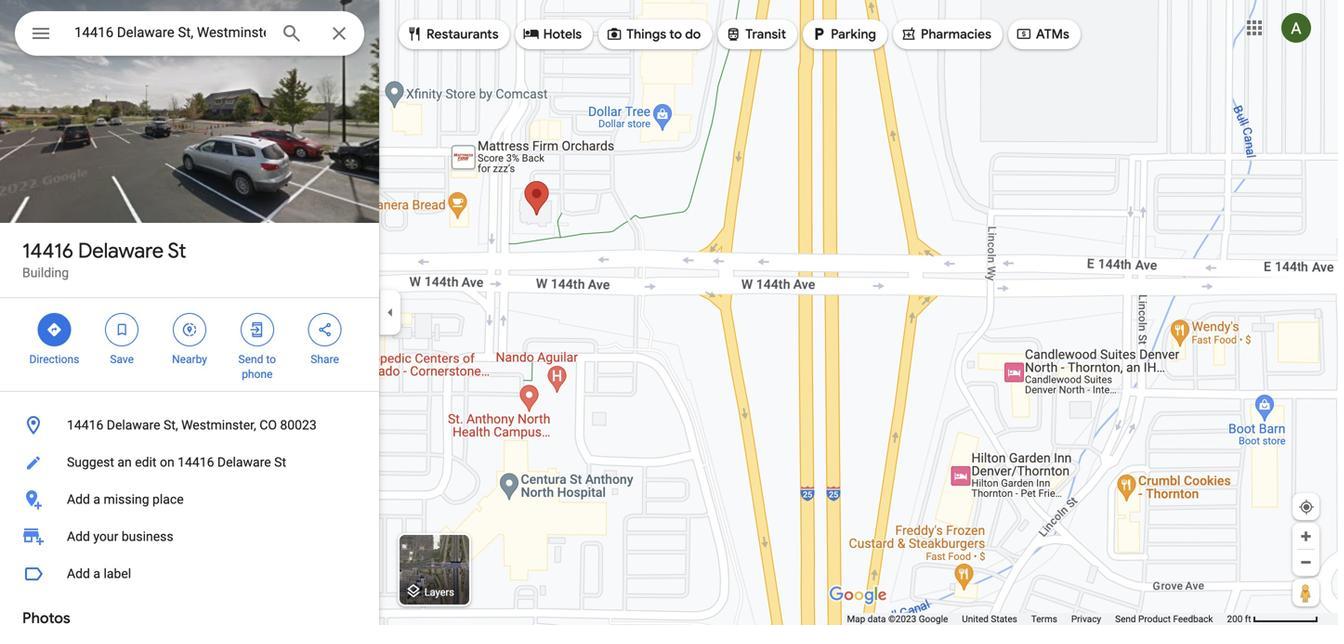 Task type: vqa. For each thing, say whether or not it's contained in the screenshot.


Task type: describe. For each thing, give the bounding box(es) containing it.
things
[[627, 26, 667, 43]]

 parking
[[811, 24, 877, 44]]

privacy
[[1072, 614, 1102, 625]]

directions
[[29, 353, 79, 366]]

send for send product feedback
[[1116, 614, 1137, 625]]

st,
[[164, 418, 178, 433]]

a for label
[[93, 567, 100, 582]]

st inside button
[[274, 455, 286, 470]]


[[46, 320, 63, 340]]

st inside 14416 delaware st building
[[168, 238, 186, 264]]

 button
[[15, 11, 67, 60]]

add for add a label
[[67, 567, 90, 582]]

add your business link
[[0, 519, 379, 556]]

westminster,
[[181, 418, 256, 433]]

 things to do
[[606, 24, 701, 44]]

map data ©2023 google
[[847, 614, 949, 625]]

delaware for st
[[78, 238, 164, 264]]

2 vertical spatial 14416
[[178, 455, 214, 470]]


[[114, 320, 130, 340]]

united states button
[[963, 614, 1018, 626]]

suggest
[[67, 455, 114, 470]]

edit
[[135, 455, 157, 470]]

 atms
[[1016, 24, 1070, 44]]

google account: angela cha  
(angela.cha@adept.ai) image
[[1282, 13, 1312, 43]]

an
[[118, 455, 132, 470]]

restaurants
[[427, 26, 499, 43]]

200 ft
[[1228, 614, 1252, 625]]

hotels
[[544, 26, 582, 43]]


[[249, 320, 266, 340]]

save
[[110, 353, 134, 366]]

your
[[93, 530, 118, 545]]

add your business
[[67, 530, 173, 545]]

share
[[311, 353, 339, 366]]

send product feedback button
[[1116, 614, 1214, 626]]

parking
[[831, 26, 877, 43]]

privacy button
[[1072, 614, 1102, 626]]

2 vertical spatial delaware
[[217, 455, 271, 470]]

to inside send to phone
[[266, 353, 276, 366]]

building
[[22, 265, 69, 281]]

zoom out image
[[1300, 556, 1314, 570]]

14416 delaware st building
[[22, 238, 186, 281]]


[[30, 20, 52, 47]]


[[901, 24, 918, 44]]

©2023
[[889, 614, 917, 625]]

add for add a missing place
[[67, 492, 90, 508]]

zoom in image
[[1300, 530, 1314, 544]]

14416 Delaware St, Westminster, CO 80023 field
[[15, 11, 364, 56]]

show your location image
[[1299, 499, 1316, 516]]

product
[[1139, 614, 1172, 625]]

data
[[868, 614, 887, 625]]

states
[[992, 614, 1018, 625]]

missing
[[104, 492, 149, 508]]


[[811, 24, 828, 44]]

14416 delaware st, westminster, co 80023 button
[[0, 407, 379, 444]]

show street view coverage image
[[1293, 579, 1320, 607]]

none field inside 14416 delaware st, westminster, co 80023 field
[[74, 21, 266, 44]]


[[406, 24, 423, 44]]

200
[[1228, 614, 1243, 625]]

 search field
[[15, 11, 364, 60]]



Task type: locate. For each thing, give the bounding box(es) containing it.
transit
[[746, 26, 787, 43]]

0 vertical spatial 14416
[[22, 238, 73, 264]]

suggest an edit on 14416 delaware st
[[67, 455, 286, 470]]

send to phone
[[239, 353, 276, 381]]

nearby
[[172, 353, 207, 366]]


[[523, 24, 540, 44]]

send product feedback
[[1116, 614, 1214, 625]]

terms
[[1032, 614, 1058, 625]]

send left product in the right of the page
[[1116, 614, 1137, 625]]

business
[[122, 530, 173, 545]]

united
[[963, 614, 989, 625]]

3 add from the top
[[67, 567, 90, 582]]

on
[[160, 455, 174, 470]]

to left do
[[670, 26, 682, 43]]

st down co
[[274, 455, 286, 470]]

co
[[260, 418, 277, 433]]

add a missing place button
[[0, 482, 379, 519]]


[[606, 24, 623, 44]]

delaware left st,
[[107, 418, 160, 433]]

add left your
[[67, 530, 90, 545]]

1 vertical spatial add
[[67, 530, 90, 545]]

1 horizontal spatial to
[[670, 26, 682, 43]]

2 add from the top
[[67, 530, 90, 545]]

1 a from the top
[[93, 492, 100, 508]]

add
[[67, 492, 90, 508], [67, 530, 90, 545], [67, 567, 90, 582]]

footer containing map data ©2023 google
[[847, 614, 1228, 626]]

to
[[670, 26, 682, 43], [266, 353, 276, 366]]

suggest an edit on 14416 delaware st button
[[0, 444, 379, 482]]

pharmacies
[[921, 26, 992, 43]]

14416 for st,
[[67, 418, 103, 433]]

2 vertical spatial add
[[67, 567, 90, 582]]

a left label
[[93, 567, 100, 582]]

14416 delaware st, westminster, co 80023
[[67, 418, 317, 433]]

0 vertical spatial send
[[239, 353, 264, 366]]

2 a from the top
[[93, 567, 100, 582]]

14416 right on
[[178, 455, 214, 470]]

phone
[[242, 368, 273, 381]]


[[725, 24, 742, 44]]

14416 up building
[[22, 238, 73, 264]]

0 vertical spatial add
[[67, 492, 90, 508]]

add down suggest
[[67, 492, 90, 508]]

1 vertical spatial st
[[274, 455, 286, 470]]

14416 up suggest
[[67, 418, 103, 433]]

1 vertical spatial to
[[266, 353, 276, 366]]

layers
[[425, 587, 455, 599]]

 hotels
[[523, 24, 582, 44]]

add a label button
[[0, 556, 379, 593]]

0 vertical spatial st
[[168, 238, 186, 264]]

14416 delaware st main content
[[0, 0, 379, 626]]

do
[[685, 26, 701, 43]]

send inside send to phone
[[239, 353, 264, 366]]

feedback
[[1174, 614, 1214, 625]]

footer
[[847, 614, 1228, 626]]

200 ft button
[[1228, 614, 1319, 625]]

place
[[153, 492, 184, 508]]

 pharmacies
[[901, 24, 992, 44]]

14416
[[22, 238, 73, 264], [67, 418, 103, 433], [178, 455, 214, 470]]

14416 inside 14416 delaware st building
[[22, 238, 73, 264]]

send for send to phone
[[239, 353, 264, 366]]


[[1016, 24, 1033, 44]]

1 vertical spatial delaware
[[107, 418, 160, 433]]

add for add your business
[[67, 530, 90, 545]]

delaware for st,
[[107, 418, 160, 433]]

to inside ' things to do'
[[670, 26, 682, 43]]

1 horizontal spatial st
[[274, 455, 286, 470]]

st up 
[[168, 238, 186, 264]]

terms button
[[1032, 614, 1058, 626]]

0 horizontal spatial to
[[266, 353, 276, 366]]

delaware up 
[[78, 238, 164, 264]]

0 vertical spatial delaware
[[78, 238, 164, 264]]

80023
[[280, 418, 317, 433]]

14416 for st
[[22, 238, 73, 264]]

1 vertical spatial 14416
[[67, 418, 103, 433]]

1 horizontal spatial send
[[1116, 614, 1137, 625]]

1 vertical spatial send
[[1116, 614, 1137, 625]]

atms
[[1037, 26, 1070, 43]]

united states
[[963, 614, 1018, 625]]

collapse side panel image
[[380, 303, 401, 323]]

delaware down co
[[217, 455, 271, 470]]

send inside button
[[1116, 614, 1137, 625]]

label
[[104, 567, 131, 582]]

 transit
[[725, 24, 787, 44]]


[[317, 320, 333, 340]]

add a label
[[67, 567, 131, 582]]

send up "phone"
[[239, 353, 264, 366]]

send
[[239, 353, 264, 366], [1116, 614, 1137, 625]]

footer inside google maps element
[[847, 614, 1228, 626]]

 restaurants
[[406, 24, 499, 44]]

actions for 14416 delaware st region
[[0, 298, 379, 391]]

a for missing
[[93, 492, 100, 508]]

google maps element
[[0, 0, 1339, 626]]

add a missing place
[[67, 492, 184, 508]]

1 add from the top
[[67, 492, 90, 508]]

0 vertical spatial to
[[670, 26, 682, 43]]

map
[[847, 614, 866, 625]]

delaware inside 14416 delaware st building
[[78, 238, 164, 264]]

a left the missing
[[93, 492, 100, 508]]


[[181, 320, 198, 340]]

delaware
[[78, 238, 164, 264], [107, 418, 160, 433], [217, 455, 271, 470]]

add left label
[[67, 567, 90, 582]]

ft
[[1246, 614, 1252, 625]]

0 horizontal spatial st
[[168, 238, 186, 264]]

st
[[168, 238, 186, 264], [274, 455, 286, 470]]

google
[[919, 614, 949, 625]]

0 horizontal spatial send
[[239, 353, 264, 366]]

0 vertical spatial a
[[93, 492, 100, 508]]

a
[[93, 492, 100, 508], [93, 567, 100, 582]]

None field
[[74, 21, 266, 44]]

1 vertical spatial a
[[93, 567, 100, 582]]

to up "phone"
[[266, 353, 276, 366]]



